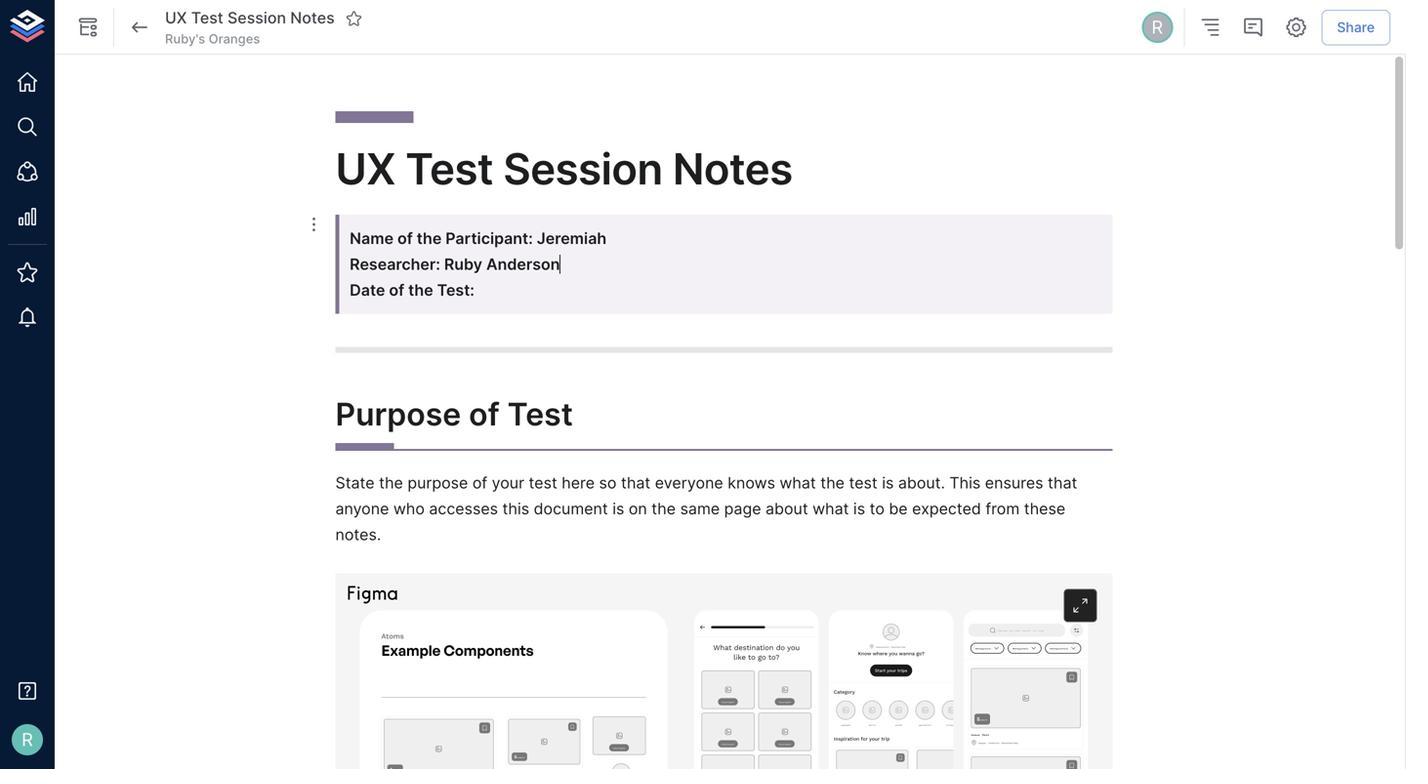 Task type: locate. For each thing, give the bounding box(es) containing it.
of left your
[[473, 474, 488, 493]]

ux up name
[[336, 143, 395, 195]]

name of the participant: jeremiah researcher: ruby anderson date of the test:
[[350, 229, 607, 300]]

1 horizontal spatial is
[[854, 500, 866, 519]]

test up participant:
[[405, 143, 493, 195]]

0 vertical spatial r button
[[1139, 9, 1176, 46]]

so
[[599, 474, 617, 493]]

test up your
[[508, 396, 573, 433]]

1 horizontal spatial notes
[[673, 143, 793, 195]]

session up oranges in the left of the page
[[228, 8, 286, 28]]

of inside state the purpose of your test here so that everyone knows what the test is about. this ensures that anyone who accesses this document is on the same page about what is to be expected from these notes.
[[473, 474, 488, 493]]

purpose
[[336, 396, 461, 433]]

test:
[[437, 281, 475, 300]]

0 vertical spatial r
[[1152, 16, 1163, 38]]

anderson
[[486, 255, 560, 274]]

test
[[191, 8, 223, 28], [405, 143, 493, 195], [508, 396, 573, 433]]

page
[[724, 500, 761, 519]]

2 that from the left
[[1048, 474, 1078, 493]]

1 that from the left
[[621, 474, 651, 493]]

test
[[529, 474, 558, 493], [849, 474, 878, 493]]

ensures
[[985, 474, 1044, 493]]

expected
[[912, 500, 982, 519]]

0 vertical spatial session
[[228, 8, 286, 28]]

0 vertical spatial what
[[780, 474, 816, 493]]

purpose of test
[[336, 396, 573, 433]]

session
[[228, 8, 286, 28], [503, 143, 663, 195]]

1 horizontal spatial ux test session notes
[[336, 143, 793, 195]]

2 horizontal spatial test
[[508, 396, 573, 433]]

is left on
[[613, 500, 625, 519]]

ux
[[165, 8, 187, 28], [336, 143, 395, 195]]

that up these
[[1048, 474, 1078, 493]]

ruby
[[444, 255, 483, 274]]

be
[[889, 500, 908, 519]]

ux test session notes up jeremiah
[[336, 143, 793, 195]]

date
[[350, 281, 385, 300]]

ux test session notes up oranges in the left of the page
[[165, 8, 335, 28]]

here
[[562, 474, 595, 493]]

ux up ruby's
[[165, 8, 187, 28]]

the
[[417, 229, 442, 248], [408, 281, 433, 300], [379, 474, 403, 493], [821, 474, 845, 493], [652, 500, 676, 519]]

r
[[1152, 16, 1163, 38], [22, 730, 33, 751]]

the right knows
[[821, 474, 845, 493]]

researcher:
[[350, 255, 440, 274]]

that up on
[[621, 474, 651, 493]]

0 horizontal spatial ux test session notes
[[165, 8, 335, 28]]

is
[[882, 474, 894, 493], [613, 500, 625, 519], [854, 500, 866, 519]]

session up jeremiah
[[503, 143, 663, 195]]

1 vertical spatial ux test session notes
[[336, 143, 793, 195]]

0 horizontal spatial r button
[[6, 719, 49, 762]]

0 horizontal spatial test
[[191, 8, 223, 28]]

0 horizontal spatial r
[[22, 730, 33, 751]]

what
[[780, 474, 816, 493], [813, 500, 849, 519]]

0 vertical spatial test
[[191, 8, 223, 28]]

about
[[766, 500, 808, 519]]

on
[[629, 500, 647, 519]]

the left test:
[[408, 281, 433, 300]]

1 horizontal spatial session
[[503, 143, 663, 195]]

is left to
[[854, 500, 866, 519]]

go back image
[[128, 16, 151, 39]]

0 horizontal spatial test
[[529, 474, 558, 493]]

what right about
[[813, 500, 849, 519]]

ruby's oranges
[[165, 31, 260, 46]]

everyone
[[655, 474, 724, 493]]

2 test from the left
[[849, 474, 878, 493]]

1 vertical spatial ux
[[336, 143, 395, 195]]

test up to
[[849, 474, 878, 493]]

0 vertical spatial ux
[[165, 8, 187, 28]]

ruby's
[[165, 31, 205, 46]]

test right your
[[529, 474, 558, 493]]

what up about
[[780, 474, 816, 493]]

1 vertical spatial test
[[405, 143, 493, 195]]

favorite image
[[345, 10, 363, 27]]

ruby's oranges link
[[165, 30, 260, 48]]

notes
[[290, 8, 335, 28], [673, 143, 793, 195]]

of
[[398, 229, 413, 248], [389, 281, 405, 300], [469, 396, 500, 433], [473, 474, 488, 493]]

1 horizontal spatial ux
[[336, 143, 395, 195]]

1 horizontal spatial that
[[1048, 474, 1078, 493]]

r button
[[1139, 9, 1176, 46], [6, 719, 49, 762]]

0 horizontal spatial notes
[[290, 8, 335, 28]]

same
[[680, 500, 720, 519]]

0 horizontal spatial that
[[621, 474, 651, 493]]

0 vertical spatial notes
[[290, 8, 335, 28]]

test up the ruby's oranges
[[191, 8, 223, 28]]

that
[[621, 474, 651, 493], [1048, 474, 1078, 493]]

about.
[[899, 474, 945, 493]]

state
[[336, 474, 375, 493]]

is up be
[[882, 474, 894, 493]]

0 horizontal spatial ux
[[165, 8, 187, 28]]

1 horizontal spatial test
[[849, 474, 878, 493]]

0 horizontal spatial session
[[228, 8, 286, 28]]

state the purpose of your test here so that everyone knows what the test is about. this ensures that anyone who accesses this document is on the same page about what is to be expected from these notes.
[[336, 474, 1082, 544]]

ux test session notes
[[165, 8, 335, 28], [336, 143, 793, 195]]

your
[[492, 474, 525, 493]]

purpose
[[408, 474, 468, 493]]

1 vertical spatial r button
[[6, 719, 49, 762]]



Task type: vqa. For each thing, say whether or not it's contained in the screenshot.
the Approved
no



Task type: describe. For each thing, give the bounding box(es) containing it.
1 vertical spatial r
[[22, 730, 33, 751]]

table of contents image
[[1199, 16, 1222, 39]]

the right on
[[652, 500, 676, 519]]

anyone
[[336, 500, 389, 519]]

this
[[503, 500, 530, 519]]

show wiki image
[[76, 16, 100, 39]]

these
[[1024, 500, 1066, 519]]

comments image
[[1242, 16, 1265, 39]]

1 horizontal spatial r button
[[1139, 9, 1176, 46]]

notes.
[[336, 525, 381, 544]]

oranges
[[209, 31, 260, 46]]

to
[[870, 500, 885, 519]]

participant:
[[446, 229, 533, 248]]

of up your
[[469, 396, 500, 433]]

share button
[[1322, 10, 1391, 45]]

2 horizontal spatial is
[[882, 474, 894, 493]]

1 horizontal spatial test
[[405, 143, 493, 195]]

1 test from the left
[[529, 474, 558, 493]]

share
[[1338, 19, 1375, 35]]

name
[[350, 229, 394, 248]]

who
[[394, 500, 425, 519]]

of down researcher:
[[389, 281, 405, 300]]

0 horizontal spatial is
[[613, 500, 625, 519]]

1 vertical spatial session
[[503, 143, 663, 195]]

of up researcher:
[[398, 229, 413, 248]]

accesses
[[429, 500, 498, 519]]

2 vertical spatial test
[[508, 396, 573, 433]]

settings image
[[1285, 16, 1308, 39]]

jeremiah
[[537, 229, 607, 248]]

from
[[986, 500, 1020, 519]]

1 vertical spatial what
[[813, 500, 849, 519]]

the up researcher:
[[417, 229, 442, 248]]

knows
[[728, 474, 776, 493]]

this
[[950, 474, 981, 493]]

1 vertical spatial notes
[[673, 143, 793, 195]]

1 horizontal spatial r
[[1152, 16, 1163, 38]]

document
[[534, 500, 608, 519]]

the up who
[[379, 474, 403, 493]]

0 vertical spatial ux test session notes
[[165, 8, 335, 28]]



